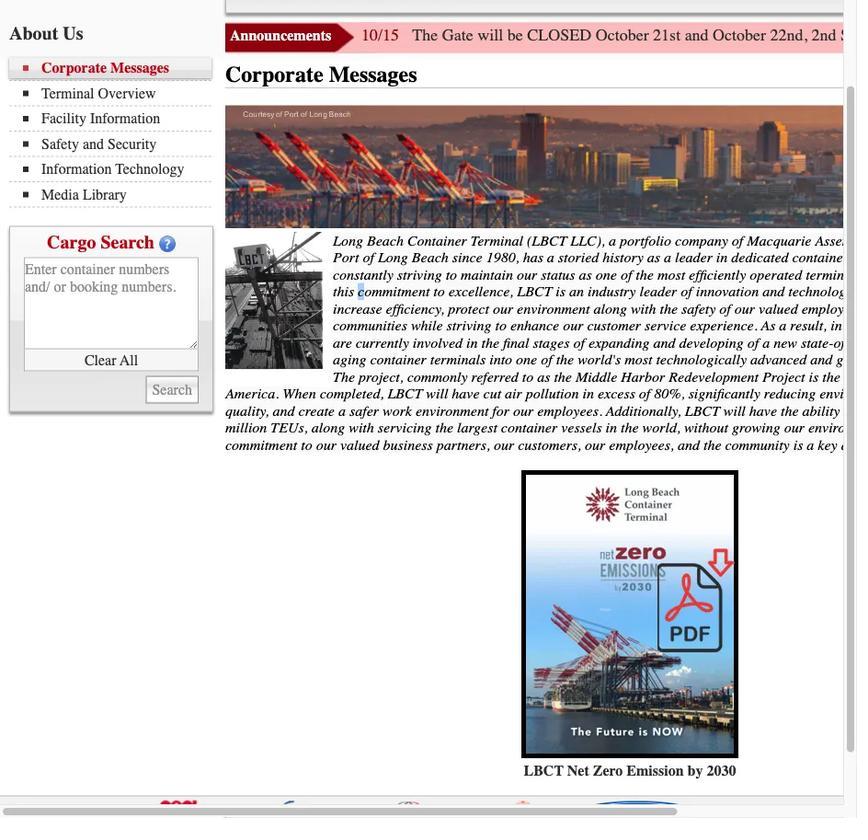 Task type: describe. For each thing, give the bounding box(es) containing it.
lbct net zero emission by 2030
[[524, 763, 737, 780]]

21st
[[654, 26, 681, 45]]

2 october from the left
[[713, 26, 767, 45]]

closed
[[528, 26, 592, 45]]

10/15
[[362, 26, 399, 45]]

corporate for corporate messages
[[226, 63, 324, 88]]

net
[[568, 763, 590, 780]]

of
[[732, 233, 744, 250]]

terminal inside corporate messages terminal overview facility information safety and security information technology media library
[[41, 85, 94, 102]]

terminal inside long beach container terminal (lbct llc), a portfolio company of macquarie asset m
[[471, 233, 524, 250]]

and inside corporate messages terminal overview facility information safety and security information technology media library
[[83, 136, 104, 153]]

menu bar containing corporate messages
[[9, 58, 221, 208]]

clear all button
[[24, 350, 199, 372]]

about
[[9, 23, 58, 44]]

lbct net zero emission by 2030 link
[[524, 763, 737, 780]]

portfolio
[[620, 233, 672, 250]]

the
[[413, 26, 438, 45]]

container
[[408, 233, 467, 250]]

be
[[508, 26, 523, 45]]

Enter container numbers and/ or booking numbers.  text field
[[24, 258, 199, 350]]

0 vertical spatial and
[[685, 26, 709, 45]]

22nd,
[[771, 26, 808, 45]]

llc),
[[571, 233, 606, 250]]

10/15 the gate will be closed october 21st and october 22nd, 2nd sh
[[362, 26, 858, 45]]

1 horizontal spatial menu bar
[[226, 0, 858, 14]]

1 vertical spatial information
[[41, 161, 112, 178]]

clear all
[[85, 352, 138, 369]]

corporate messages
[[226, 63, 418, 88]]

2030
[[707, 763, 737, 780]]

sh
[[841, 26, 858, 45]]

company
[[676, 233, 729, 250]]

corporate messages terminal overview facility information safety and security information technology media library
[[41, 60, 184, 203]]

facility information link
[[23, 110, 212, 127]]

0 vertical spatial information
[[90, 110, 160, 127]]

by
[[688, 763, 704, 780]]

long beach container terminal (lbct llc), a portfolio company of macquarie asset m
[[226, 233, 858, 454]]

2nd
[[812, 26, 837, 45]]

overview
[[98, 85, 156, 102]]

gate
[[442, 26, 474, 45]]



Task type: vqa. For each thing, say whether or not it's contained in the screenshot.
'Search'
yes



Task type: locate. For each thing, give the bounding box(es) containing it.
a
[[609, 233, 617, 250]]

corporate for corporate messages terminal overview facility information safety and security information technology media library
[[41, 60, 107, 77]]

media
[[41, 186, 79, 203]]

(lbct
[[527, 233, 567, 250]]

asset
[[816, 233, 847, 250]]

1 vertical spatial terminal
[[471, 233, 524, 250]]

corporate down 'announcements' in the top left of the page
[[226, 63, 324, 88]]

information down overview
[[90, 110, 160, 127]]

0 vertical spatial terminal
[[41, 85, 94, 102]]

search
[[101, 232, 155, 253]]

messages
[[111, 60, 169, 77], [329, 63, 418, 88]]

october
[[596, 26, 649, 45], [713, 26, 767, 45]]

clear
[[85, 352, 116, 369]]

0 horizontal spatial menu bar
[[9, 58, 221, 208]]

october left 21st
[[596, 26, 649, 45]]

and
[[685, 26, 709, 45], [83, 136, 104, 153]]

0 horizontal spatial and
[[83, 136, 104, 153]]

1 horizontal spatial terminal
[[471, 233, 524, 250]]

library
[[83, 186, 127, 203]]

terminal overview link
[[23, 85, 212, 102]]

beach
[[367, 233, 404, 250]]

macquarie
[[748, 233, 812, 250]]

messages for corporate messages
[[329, 63, 418, 88]]

0 vertical spatial menu bar
[[226, 0, 858, 14]]

about us
[[9, 23, 83, 44]]

lbct
[[524, 763, 564, 780]]

information down safety on the left
[[41, 161, 112, 178]]

menu bar
[[226, 0, 858, 14], [9, 58, 221, 208]]

facility
[[41, 110, 86, 127]]

safety
[[41, 136, 79, 153]]

will
[[478, 26, 504, 45]]

cargo search
[[47, 232, 155, 253]]

1 vertical spatial menu bar
[[9, 58, 221, 208]]

corporate
[[41, 60, 107, 77], [226, 63, 324, 88]]

october left 22nd,
[[713, 26, 767, 45]]

0 horizontal spatial terminal
[[41, 85, 94, 102]]

and right safety on the left
[[83, 136, 104, 153]]

1 october from the left
[[596, 26, 649, 45]]

announcements
[[230, 28, 332, 45]]

all
[[120, 352, 138, 369]]

cargo
[[47, 232, 96, 253]]

terminal up facility
[[41, 85, 94, 102]]

terminal
[[41, 85, 94, 102], [471, 233, 524, 250]]

information technology link
[[23, 161, 212, 178]]

corporate messages link
[[23, 60, 212, 77]]

terminal left "(lbct"
[[471, 233, 524, 250]]

corporate down us
[[41, 60, 107, 77]]

long
[[333, 233, 363, 250]]

1 horizontal spatial corporate
[[226, 63, 324, 88]]

1 vertical spatial and
[[83, 136, 104, 153]]

messages down 10/15
[[329, 63, 418, 88]]

emission
[[627, 763, 684, 780]]

us
[[63, 23, 83, 44]]

security
[[108, 136, 157, 153]]

technology
[[115, 161, 184, 178]]

0 horizontal spatial october
[[596, 26, 649, 45]]

media library link
[[23, 186, 212, 203]]

safety and security link
[[23, 136, 212, 153]]

None submit
[[146, 376, 199, 404]]

0 horizontal spatial messages
[[111, 60, 169, 77]]

corporate inside corporate messages terminal overview facility information safety and security information technology media library
[[41, 60, 107, 77]]

and right 21st
[[685, 26, 709, 45]]

messages up overview
[[111, 60, 169, 77]]

0 horizontal spatial corporate
[[41, 60, 107, 77]]

zero
[[593, 763, 623, 780]]

messages inside corporate messages terminal overview facility information safety and security information technology media library
[[111, 60, 169, 77]]

1 horizontal spatial messages
[[329, 63, 418, 88]]

information
[[90, 110, 160, 127], [41, 161, 112, 178]]

1 horizontal spatial october
[[713, 26, 767, 45]]

messages for corporate messages terminal overview facility information safety and security information technology media library
[[111, 60, 169, 77]]

m
[[850, 233, 858, 250]]

1 horizontal spatial and
[[685, 26, 709, 45]]



